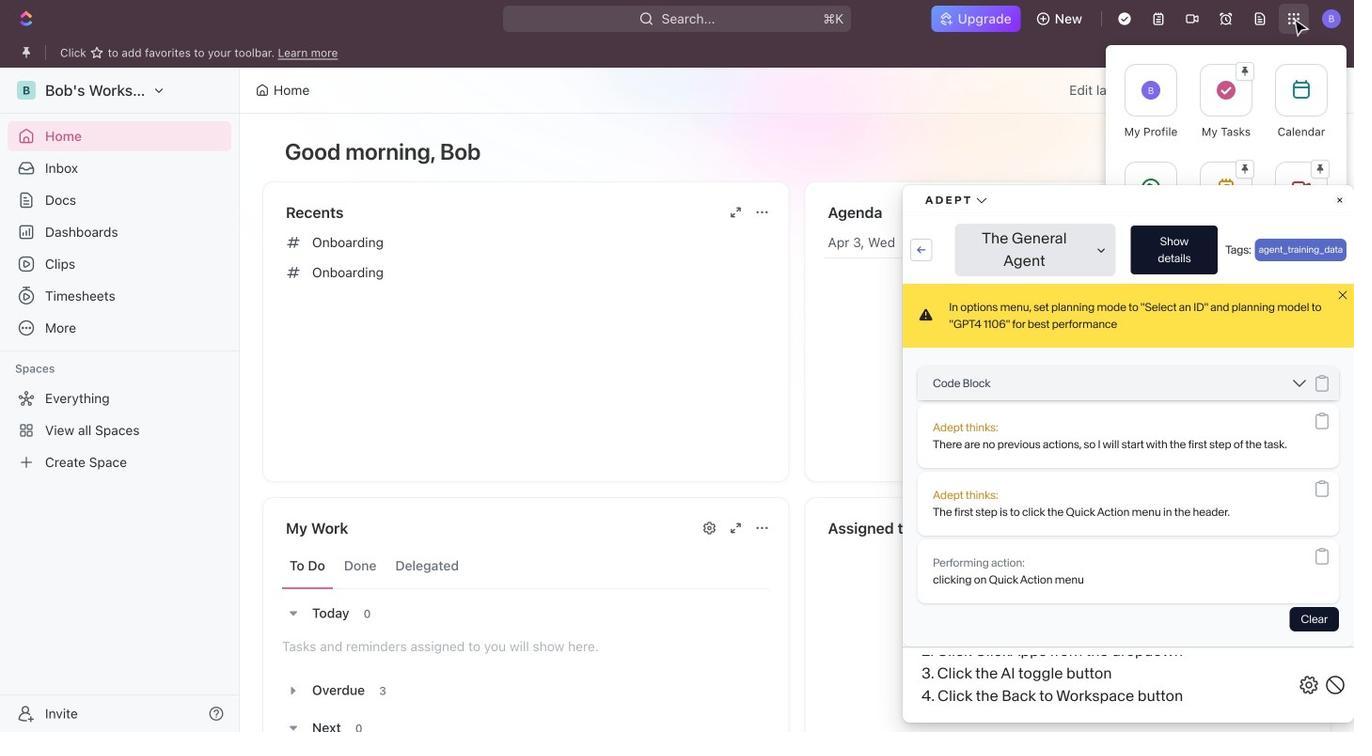 Task type: describe. For each thing, give the bounding box(es) containing it.
tree inside sidebar navigation
[[8, 384, 231, 478]]



Task type: vqa. For each thing, say whether or not it's contained in the screenshot.
tab list
yes



Task type: locate. For each thing, give the bounding box(es) containing it.
tree
[[8, 384, 231, 478]]

sidebar navigation
[[0, 68, 240, 733]]

tab list
[[282, 544, 770, 590]]



